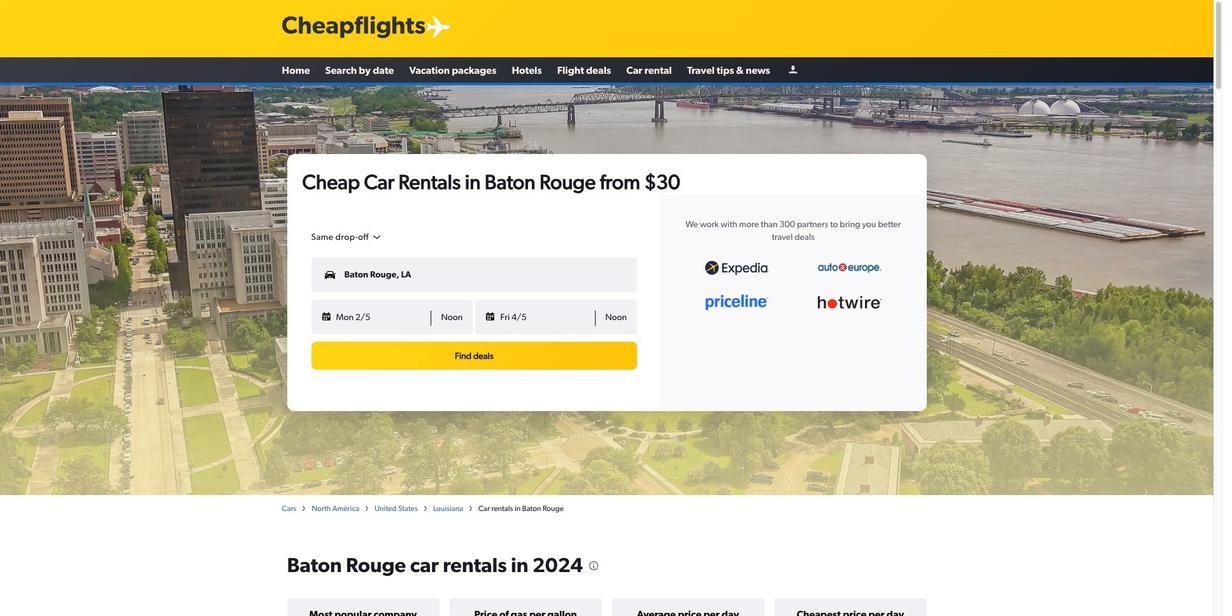 Task type: locate. For each thing, give the bounding box(es) containing it.
expedia image
[[705, 261, 769, 275]]

Car drop-off location Same drop-off field
[[311, 232, 382, 243]]

None text field
[[311, 258, 637, 292], [311, 300, 637, 334], [311, 258, 637, 292], [311, 300, 637, 334]]

autoeurope image
[[818, 263, 882, 273]]

priceline image
[[705, 295, 769, 311]]

hotwire image
[[818, 296, 882, 309]]



Task type: vqa. For each thing, say whether or not it's contained in the screenshot.
End date calendar input Use left and right arrow keys to change day. Use up and down arrow keys to change week. tab
no



Task type: describe. For each thing, give the bounding box(es) containing it.
baton rouge image
[[0, 85, 1214, 496]]



